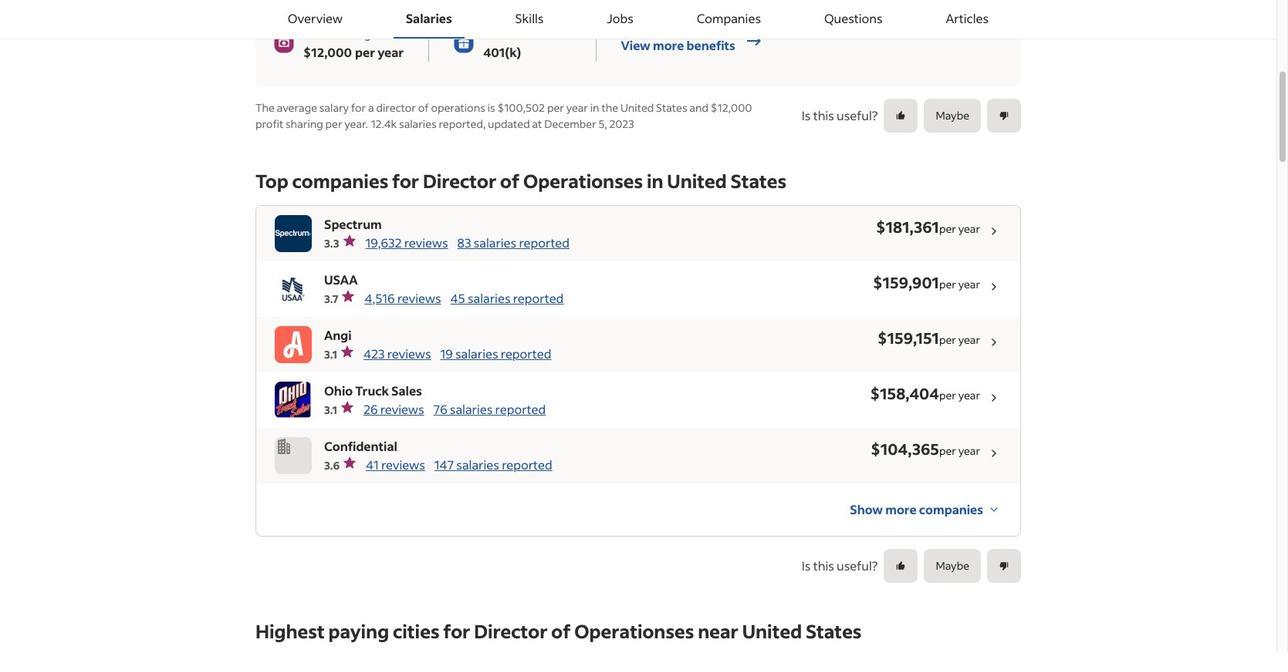 Task type: vqa. For each thing, say whether or not it's contained in the screenshot.
the bottommost $32
no



Task type: locate. For each thing, give the bounding box(es) containing it.
0 vertical spatial for
[[351, 100, 366, 115]]

view more benefits link
[[621, 31, 763, 54]]

0 horizontal spatial states
[[656, 100, 688, 115]]

0 vertical spatial this
[[813, 107, 834, 123]]

2 no, it's not helpful. image from the top
[[999, 561, 1010, 572]]

united up 2023
[[621, 100, 654, 115]]

0 horizontal spatial sharing
[[286, 116, 323, 131]]

0 horizontal spatial in
[[590, 100, 600, 115]]

19,632 reviews link
[[366, 234, 448, 252]]

0 horizontal spatial for
[[351, 100, 366, 115]]

articles link
[[934, 0, 1001, 39]]

0 vertical spatial united
[[621, 100, 654, 115]]

1 no, it's not helpful. image from the top
[[999, 110, 1010, 121]]

year left read more about confidential "icon"
[[959, 444, 980, 458]]

reviews down sales
[[380, 401, 424, 417]]

per left read more about ohio truck sales image
[[939, 388, 956, 403]]

is
[[802, 107, 811, 123], [802, 558, 811, 574]]

sharing inside profit sharing $12,000 per year
[[333, 27, 371, 41]]

2 maybe button from the top
[[924, 549, 981, 583]]

cities
[[393, 620, 440, 643]]

per left read more about confidential "icon"
[[939, 444, 956, 458]]

reported down top companies for director of operationses in united states
[[519, 234, 570, 251]]

1 vertical spatial united
[[667, 169, 727, 193]]

per down salary
[[325, 116, 342, 131]]

1 vertical spatial sharing
[[286, 116, 323, 131]]

view more benefits
[[621, 37, 736, 53]]

5,
[[599, 116, 607, 131]]

19,632 reviews
[[366, 234, 448, 251]]

reported down 19 salaries reported link
[[495, 401, 546, 417]]

yes, it's helpful. image
[[896, 110, 907, 121], [896, 561, 907, 572]]

1 horizontal spatial states
[[731, 169, 787, 193]]

$12,000 right and
[[711, 100, 752, 115]]

12.4k
[[371, 116, 397, 131]]

more right view
[[653, 37, 684, 53]]

4,516
[[365, 290, 395, 306]]

overview link
[[275, 0, 355, 39]]

more
[[653, 37, 684, 53], [886, 501, 917, 518]]

3.1 down angi link
[[324, 347, 337, 362]]

45 salaries reported link
[[451, 289, 564, 308]]

director
[[376, 100, 416, 115]]

year for $158,404
[[959, 388, 980, 403]]

is
[[488, 100, 495, 115]]

1 vertical spatial is this useful?
[[802, 558, 878, 574]]

3.1 link down angi link
[[324, 345, 354, 363]]

more for companies
[[886, 501, 917, 518]]

1 this from the top
[[813, 107, 834, 123]]

per inside $159,901 per year
[[939, 277, 956, 291]]

423
[[364, 345, 385, 362]]

for for cities
[[443, 620, 470, 643]]

2023
[[610, 116, 634, 131]]

1 vertical spatial in
[[647, 169, 664, 193]]

1 vertical spatial $12,000
[[711, 100, 752, 115]]

1 horizontal spatial sharing
[[333, 27, 371, 41]]

reported down 45 salaries reported link
[[501, 345, 552, 362]]

4,516 reviews
[[365, 290, 441, 306]]

1 vertical spatial of
[[500, 169, 520, 193]]

for inside the average salary for a director of operations  is $100,502 per year in the united states and  $12,000 profit sharing per year.
[[351, 100, 366, 115]]

0 vertical spatial is
[[802, 107, 811, 123]]

year for $104,365
[[959, 444, 980, 458]]

paying
[[329, 620, 389, 643]]

useful? for first yes, it's helpful. image from the bottom
[[837, 558, 878, 574]]

articles
[[946, 10, 989, 26]]

jobs
[[607, 10, 634, 26]]

0 vertical spatial is this useful?
[[802, 107, 878, 123]]

salaries inside 76 salaries reported link
[[450, 401, 493, 417]]

$158,404 per year
[[870, 383, 980, 403]]

41 reviews link
[[366, 456, 425, 474]]

1 maybe from the top
[[936, 108, 970, 123]]

united down and
[[667, 169, 727, 193]]

1 vertical spatial states
[[731, 169, 787, 193]]

3.1 link down "ohio"
[[324, 400, 354, 419]]

reported down 83 salaries reported link
[[513, 290, 564, 306]]

salaries right 147
[[457, 457, 499, 473]]

2 vertical spatial united
[[742, 620, 802, 643]]

1 horizontal spatial united
[[667, 169, 727, 193]]

truck
[[355, 383, 389, 399]]

1 horizontal spatial in
[[647, 169, 664, 193]]

year inside $159,901 per year
[[959, 277, 980, 291]]

salaries inside 19 salaries reported link
[[455, 345, 498, 362]]

$181,361
[[876, 217, 939, 237]]

reviews for $159,151
[[387, 345, 431, 362]]

in inside the average salary for a director of operations  is $100,502 per year in the united states and  $12,000 profit sharing per year.
[[590, 100, 600, 115]]

0 vertical spatial maybe button
[[924, 98, 981, 132]]

$12,000 down the profit
[[303, 44, 352, 60]]

salaries right 83
[[474, 234, 517, 251]]

1 vertical spatial is
[[802, 558, 811, 574]]

1 horizontal spatial companies
[[919, 501, 984, 518]]

per left read more about spectrum icon
[[939, 221, 956, 236]]

more inside show more companies button
[[886, 501, 917, 518]]

companies up 'spectrum'
[[292, 169, 389, 193]]

$159,151 per year
[[878, 328, 980, 348]]

show more companies button
[[850, 493, 1002, 527]]

salaries inside 45 salaries reported link
[[468, 290, 511, 306]]

1 useful? from the top
[[837, 107, 878, 123]]

0 vertical spatial director
[[423, 169, 497, 193]]

1 horizontal spatial $12,000
[[711, 100, 752, 115]]

$12,000 inside profit sharing $12,000 per year
[[303, 44, 352, 60]]

for right cities
[[443, 620, 470, 643]]

more inside view more benefits link
[[653, 37, 684, 53]]

profit
[[256, 116, 283, 131]]

1 3.1 link from the top
[[324, 345, 354, 363]]

0 horizontal spatial united
[[621, 100, 654, 115]]

reviews
[[404, 234, 448, 251], [397, 290, 441, 306], [387, 345, 431, 362], [380, 401, 424, 417], [381, 457, 425, 473]]

is this useful? for 2nd yes, it's helpful. image from the bottom
[[802, 107, 878, 123]]

19 salaries reported link
[[441, 345, 552, 363]]

3.1
[[324, 347, 337, 362], [324, 403, 337, 417]]

3.7
[[324, 291, 338, 306]]

0 vertical spatial yes, it's helpful. image
[[896, 110, 907, 121]]

76
[[434, 401, 447, 417]]

1 vertical spatial maybe button
[[924, 549, 981, 583]]

1 vertical spatial 3.1
[[324, 403, 337, 417]]

2 yes, it's helpful. image from the top
[[896, 561, 907, 572]]

1 vertical spatial companies
[[919, 501, 984, 518]]

maybe
[[936, 108, 970, 123], [936, 559, 970, 574]]

read more about confidential image
[[987, 446, 1002, 461]]

per inside $104,365 per year
[[939, 444, 956, 458]]

per left the read more about usaa image
[[939, 277, 956, 291]]

per inside the $159,151 per year
[[939, 332, 956, 347]]

3.1 link for $159,151
[[324, 345, 354, 363]]

usaa
[[324, 271, 358, 288]]

2 3.1 link from the top
[[324, 400, 354, 419]]

year inside $181,361 per year
[[959, 221, 980, 236]]

reviews right 41
[[381, 457, 425, 473]]

read more about usaa image
[[987, 279, 1002, 295]]

$159,901 per year
[[873, 272, 980, 292]]

1 horizontal spatial of
[[500, 169, 520, 193]]

for left a at the top left
[[351, 100, 366, 115]]

2 vertical spatial of
[[551, 620, 571, 643]]

3.1 down "ohio"
[[324, 403, 337, 417]]

3.7 link
[[324, 289, 355, 308]]

year inside profit sharing $12,000 per year
[[378, 44, 404, 60]]

salaries
[[406, 10, 452, 26]]

1 vertical spatial useful?
[[837, 558, 878, 574]]

1 is this useful? from the top
[[802, 107, 878, 123]]

year down the salaries link
[[378, 44, 404, 60]]

for down the 12.4k
[[392, 169, 419, 193]]

year inside the $159,151 per year
[[959, 332, 980, 347]]

is this useful?
[[802, 107, 878, 123], [802, 558, 878, 574]]

united right "near"
[[742, 620, 802, 643]]

year left read more about ohio truck sales image
[[959, 388, 980, 403]]

salaries right 45
[[468, 290, 511, 306]]

0 vertical spatial 3.1 link
[[324, 345, 354, 363]]

reported down 76 salaries reported link
[[502, 457, 553, 473]]

overview
[[288, 10, 343, 26]]

0 horizontal spatial of
[[418, 100, 429, 115]]

1 3.1 from the top
[[324, 347, 337, 362]]

$158,404
[[870, 383, 939, 403]]

per up a at the top left
[[355, 44, 375, 60]]

1 vertical spatial maybe
[[936, 559, 970, 574]]

jobs link
[[595, 0, 646, 39]]

angi link
[[324, 327, 352, 343]]

this
[[813, 107, 834, 123], [813, 558, 834, 574]]

per left read more about angi image
[[939, 332, 956, 347]]

benefit
[[535, 27, 571, 41]]

sharing
[[333, 27, 371, 41], [286, 116, 323, 131]]

2 maybe from the top
[[936, 559, 970, 574]]

0 vertical spatial 3.1
[[324, 347, 337, 362]]

highest paying cities for director of operationses near united states
[[256, 620, 862, 643]]

0 vertical spatial no, it's not helpful. image
[[999, 110, 1010, 121]]

salaries inside 147 salaries reported link
[[457, 457, 499, 473]]

reviews for $181,361
[[404, 234, 448, 251]]

0 vertical spatial more
[[653, 37, 684, 53]]

1 vertical spatial 3.1 link
[[324, 400, 354, 419]]

0 horizontal spatial more
[[653, 37, 684, 53]]

0 horizontal spatial companies
[[292, 169, 389, 193]]

salaries right 19
[[455, 345, 498, 362]]

3.3 link
[[324, 234, 356, 252]]

per inside $158,404 per year
[[939, 388, 956, 403]]

reviews left 83
[[404, 234, 448, 251]]

salaries for $158,404
[[450, 401, 493, 417]]

year left the read more about usaa image
[[959, 277, 980, 291]]

maybe for maybe button related to 2nd yes, it's helpful. image from the bottom
[[936, 108, 970, 123]]

year inside $104,365 per year
[[959, 444, 980, 458]]

2 useful? from the top
[[837, 558, 878, 574]]

ohio
[[324, 383, 353, 399]]

per inside profit sharing $12,000 per year
[[355, 44, 375, 60]]

maybe button
[[924, 98, 981, 132], [924, 549, 981, 583]]

0 horizontal spatial $12,000
[[303, 44, 352, 60]]

operationses
[[523, 169, 643, 193], [575, 620, 694, 643]]

$12,000 inside the average salary for a director of operations  is $100,502 per year in the united states and  $12,000 profit sharing per year.
[[711, 100, 752, 115]]

3.3
[[324, 236, 339, 251]]

a
[[368, 100, 374, 115]]

salaries inside 83 salaries reported link
[[474, 234, 517, 251]]

spectrum link
[[324, 216, 382, 232]]

2 horizontal spatial united
[[742, 620, 802, 643]]

sharing inside the average salary for a director of operations  is $100,502 per year in the united states and  $12,000 profit sharing per year.
[[286, 116, 323, 131]]

salaries
[[399, 116, 437, 131], [474, 234, 517, 251], [468, 290, 511, 306], [455, 345, 498, 362], [450, 401, 493, 417], [457, 457, 499, 473]]

reviews for $104,365
[[381, 457, 425, 473]]

no, it's not helpful. image
[[999, 110, 1010, 121], [999, 561, 1010, 572]]

26 reviews link
[[364, 400, 424, 419]]

1 horizontal spatial more
[[886, 501, 917, 518]]

sharing down average
[[286, 116, 323, 131]]

more right show
[[886, 501, 917, 518]]

united inside the average salary for a director of operations  is $100,502 per year in the united states and  $12,000 profit sharing per year.
[[621, 100, 654, 115]]

salaries right 76
[[450, 401, 493, 417]]

year inside $158,404 per year
[[959, 388, 980, 403]]

for for salary
[[351, 100, 366, 115]]

1 vertical spatial this
[[813, 558, 834, 574]]

0 vertical spatial companies
[[292, 169, 389, 193]]

1 maybe button from the top
[[924, 98, 981, 132]]

year
[[378, 44, 404, 60], [566, 100, 588, 115], [959, 221, 980, 236], [959, 277, 980, 291], [959, 332, 980, 347], [959, 388, 980, 403], [959, 444, 980, 458]]

0 vertical spatial states
[[656, 100, 688, 115]]

0 vertical spatial in
[[590, 100, 600, 115]]

reviews right '423'
[[387, 345, 431, 362]]

1 vertical spatial yes, it's helpful. image
[[896, 561, 907, 572]]

1 horizontal spatial for
[[392, 169, 419, 193]]

2 horizontal spatial states
[[806, 620, 862, 643]]

83 salaries reported link
[[458, 234, 570, 252]]

year for $159,151
[[959, 332, 980, 347]]

1 vertical spatial more
[[886, 501, 917, 518]]

2 horizontal spatial for
[[443, 620, 470, 643]]

2 3.1 from the top
[[324, 403, 337, 417]]

companies
[[292, 169, 389, 193], [919, 501, 984, 518]]

reported for $104,365
[[502, 457, 553, 473]]

2 is this useful? from the top
[[802, 558, 878, 574]]

0 vertical spatial maybe
[[936, 108, 970, 123]]

reviews left 45
[[397, 290, 441, 306]]

2 vertical spatial for
[[443, 620, 470, 643]]

0 vertical spatial $12,000
[[303, 44, 352, 60]]

sharing right the profit
[[333, 27, 371, 41]]

year left read more about spectrum icon
[[959, 221, 980, 236]]

0 vertical spatial sharing
[[333, 27, 371, 41]]

cash
[[510, 27, 533, 41]]

1 vertical spatial no, it's not helpful. image
[[999, 561, 1010, 572]]

companies left show more companies image
[[919, 501, 984, 518]]

19 salaries reported
[[441, 345, 552, 362]]

of
[[418, 100, 429, 115], [500, 169, 520, 193], [551, 620, 571, 643]]

sales
[[392, 383, 422, 399]]

read more about spectrum image
[[987, 224, 1002, 239]]

0 vertical spatial useful?
[[837, 107, 878, 123]]

year up december
[[566, 100, 588, 115]]

0 vertical spatial of
[[418, 100, 429, 115]]

reported
[[519, 234, 570, 251], [513, 290, 564, 306], [501, 345, 552, 362], [495, 401, 546, 417], [502, 457, 553, 473]]

year left read more about angi image
[[959, 332, 980, 347]]

0 vertical spatial operationses
[[523, 169, 643, 193]]



Task type: describe. For each thing, give the bounding box(es) containing it.
useful? for 2nd yes, it's helpful. image from the bottom
[[837, 107, 878, 123]]

76 salaries reported
[[434, 401, 546, 417]]

of inside the average salary for a director of operations  is $100,502 per year in the united states and  $12,000 profit sharing per year.
[[418, 100, 429, 115]]

per up december
[[547, 100, 564, 115]]

reported for $159,151
[[501, 345, 552, 362]]

147 salaries reported
[[435, 457, 553, 473]]

maybe button for first yes, it's helpful. image from the bottom
[[924, 549, 981, 583]]

83 salaries reported
[[458, 234, 570, 251]]

the average salary for a director of operations  is $100,502 per year in the united states and  $12,000 profit sharing per year.
[[256, 100, 752, 131]]

companies inside button
[[919, 501, 984, 518]]

salaries link
[[394, 0, 465, 39]]

show
[[850, 501, 883, 518]]

top companies for director of operationses in united states
[[256, 169, 787, 193]]

december
[[544, 116, 597, 131]]

read more about ohio truck sales image
[[987, 390, 1002, 406]]

2 vertical spatial states
[[806, 620, 862, 643]]

near
[[698, 620, 739, 643]]

$159,151
[[878, 328, 939, 348]]

year.
[[345, 116, 368, 131]]

3.6 link
[[324, 456, 357, 474]]

423 reviews link
[[364, 345, 431, 363]]

401(k)
[[483, 44, 521, 60]]

companies
[[697, 10, 761, 26]]

spectrum
[[324, 216, 382, 232]]

salaries for $159,901
[[468, 290, 511, 306]]

$100,502
[[498, 100, 545, 115]]

view
[[621, 37, 651, 53]]

angi
[[324, 327, 352, 343]]

top
[[256, 169, 289, 193]]

more for benefits
[[653, 37, 684, 53]]

no, it's not helpful. image for 2nd yes, it's helpful. image from the bottom
[[999, 110, 1010, 121]]

$159,901
[[873, 272, 939, 292]]

1 vertical spatial director
[[474, 620, 548, 643]]

profit sharing $12,000 per year
[[303, 27, 404, 60]]

read more about angi image
[[987, 335, 1002, 350]]

skills
[[515, 10, 544, 26]]

4,516 reviews link
[[365, 289, 441, 308]]

$104,365
[[871, 439, 939, 459]]

3.6
[[324, 458, 340, 473]]

salaries for $181,361
[[474, 234, 517, 251]]

41
[[366, 457, 379, 473]]

1 is from the top
[[802, 107, 811, 123]]

3.1 for $158,404
[[324, 403, 337, 417]]

updated
[[488, 116, 530, 131]]

confidential
[[324, 438, 397, 454]]

per inside $181,361 per year
[[939, 221, 956, 236]]

year for $181,361
[[959, 221, 980, 236]]

profit
[[303, 27, 331, 41]]

$181,361 per year
[[876, 217, 980, 237]]

the
[[602, 100, 618, 115]]

reported for $158,404
[[495, 401, 546, 417]]

1 yes, it's helpful. image from the top
[[896, 110, 907, 121]]

1 vertical spatial for
[[392, 169, 419, 193]]

show more companies
[[850, 501, 984, 518]]

usaa link
[[324, 271, 358, 288]]

questions link
[[812, 0, 895, 39]]

salary
[[319, 100, 349, 115]]

45
[[451, 290, 465, 306]]

45 salaries reported
[[451, 290, 564, 306]]

2 this from the top
[[813, 558, 834, 574]]

skills link
[[503, 0, 556, 39]]

companies link
[[685, 0, 774, 39]]

$104,365 per year
[[871, 439, 980, 459]]

year inside the average salary for a director of operations  is $100,502 per year in the united states and  $12,000 profit sharing per year.
[[566, 100, 588, 115]]

3.1 link for $158,404
[[324, 400, 354, 419]]

ohio truck sales
[[324, 383, 422, 399]]

reported for $159,901
[[513, 290, 564, 306]]

147 salaries reported link
[[435, 456, 553, 474]]

salaries for $104,365
[[457, 457, 499, 473]]

2 is from the top
[[802, 558, 811, 574]]

reviews for $158,404
[[380, 401, 424, 417]]

is this useful? for first yes, it's helpful. image from the bottom
[[802, 558, 878, 574]]

the
[[256, 100, 275, 115]]

reviews for $159,901
[[397, 290, 441, 306]]

no, it's not helpful. image for first yes, it's helpful. image from the bottom
[[999, 561, 1010, 572]]

benefits
[[687, 37, 736, 53]]

non-
[[483, 27, 510, 41]]

year for $159,901
[[959, 277, 980, 291]]

at
[[532, 116, 542, 131]]

26
[[364, 401, 378, 417]]

41 reviews
[[366, 457, 425, 473]]

salaries down the director
[[399, 116, 437, 131]]

show more companies image
[[987, 502, 1002, 518]]

and
[[690, 100, 709, 115]]

ohio truck sales link
[[324, 383, 422, 399]]

reported for $181,361
[[519, 234, 570, 251]]

3.1 for $159,151
[[324, 347, 337, 362]]

maybe button for 2nd yes, it's helpful. image from the bottom
[[924, 98, 981, 132]]

operations
[[431, 100, 485, 115]]

reported,
[[439, 116, 486, 131]]

2 horizontal spatial of
[[551, 620, 571, 643]]

83
[[458, 234, 471, 251]]

non-cash benefit 401(k)
[[483, 27, 571, 60]]

maybe for first yes, it's helpful. image from the bottom's maybe button
[[936, 559, 970, 574]]

147
[[435, 457, 454, 473]]

1 vertical spatial operationses
[[575, 620, 694, 643]]

questions
[[824, 10, 883, 26]]

states inside the average salary for a director of operations  is $100,502 per year in the united states and  $12,000 profit sharing per year.
[[656, 100, 688, 115]]

salaries for $159,151
[[455, 345, 498, 362]]

average
[[277, 100, 317, 115]]

highest
[[256, 620, 325, 643]]

26 reviews
[[364, 401, 424, 417]]



